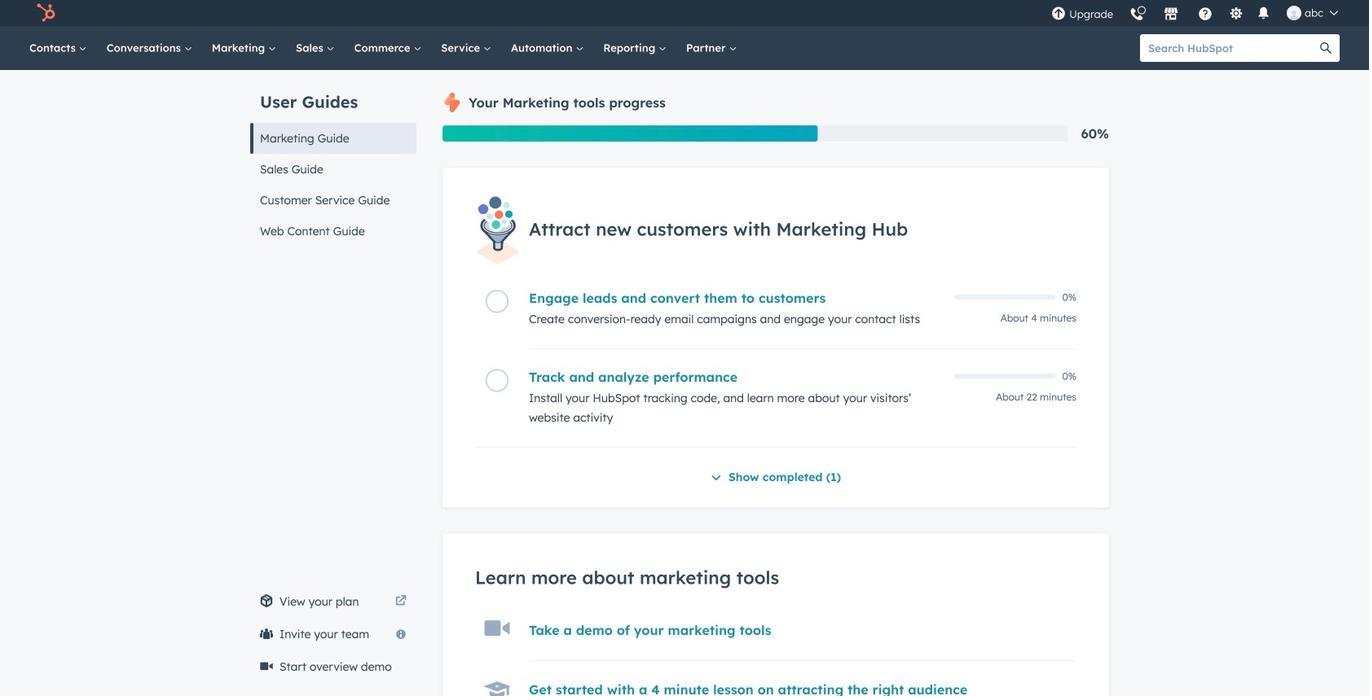 Task type: vqa. For each thing, say whether or not it's contained in the screenshot.
caret image
no



Task type: describe. For each thing, give the bounding box(es) containing it.
gary orlando image
[[1287, 6, 1302, 20]]

user guides element
[[250, 70, 416, 247]]

marketplaces image
[[1164, 7, 1179, 22]]



Task type: locate. For each thing, give the bounding box(es) containing it.
Search HubSpot search field
[[1140, 34, 1312, 62]]

link opens in a new window image
[[395, 593, 407, 612]]

menu
[[1043, 0, 1350, 26]]

progress bar
[[443, 126, 818, 142]]

link opens in a new window image
[[395, 597, 407, 608]]



